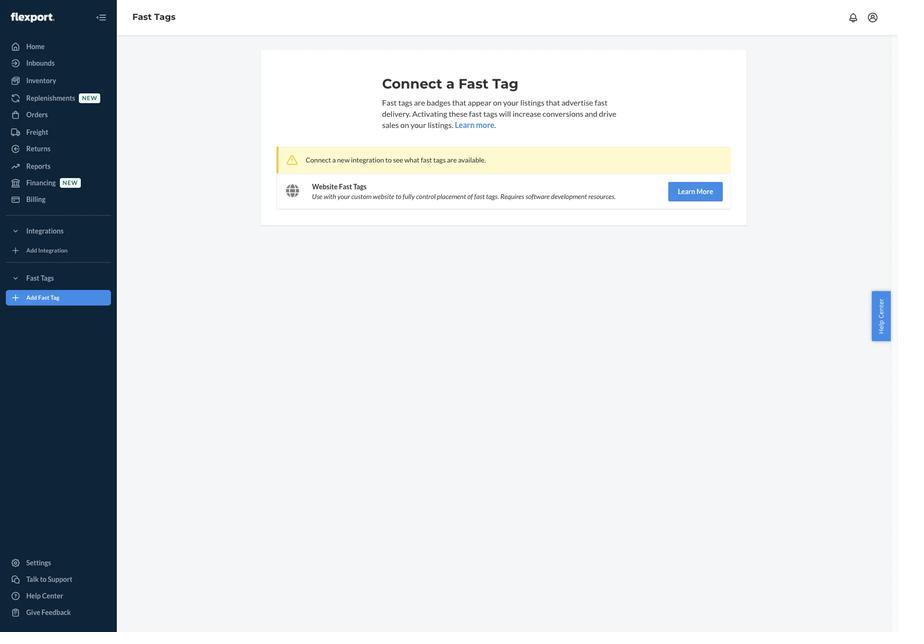 Task type: locate. For each thing, give the bounding box(es) containing it.
0 horizontal spatial learn
[[455, 120, 475, 129]]

0 horizontal spatial fast tags
[[26, 274, 54, 283]]

connect
[[382, 76, 443, 92], [306, 156, 331, 164]]

badges
[[427, 98, 451, 107]]

fast up custom
[[339, 182, 352, 191]]

0 vertical spatial help
[[878, 320, 887, 334]]

1 horizontal spatial tag
[[493, 76, 519, 92]]

0 horizontal spatial help
[[26, 592, 41, 601]]

add down "fast tags" dropdown button
[[26, 295, 37, 302]]

1 vertical spatial help center
[[26, 592, 63, 601]]

advertise
[[562, 98, 594, 107]]

0 horizontal spatial that
[[453, 98, 467, 107]]

learn more
[[679, 187, 714, 196]]

0 vertical spatial center
[[878, 299, 887, 319]]

increase
[[513, 109, 542, 118]]

0 horizontal spatial are
[[414, 98, 426, 107]]

2 vertical spatial tags
[[41, 274, 54, 283]]

0 horizontal spatial tags
[[41, 274, 54, 283]]

0 vertical spatial tags
[[399, 98, 413, 107]]

1 horizontal spatial new
[[82, 95, 97, 102]]

fast up learn more .
[[469, 109, 482, 118]]

fast right the what
[[421, 156, 432, 164]]

flexport logo image
[[11, 13, 54, 22]]

2 horizontal spatial tags
[[354, 182, 367, 191]]

0 vertical spatial new
[[82, 95, 97, 102]]

2 vertical spatial tags
[[434, 156, 446, 164]]

a
[[447, 76, 455, 92], [333, 156, 336, 164]]

help
[[878, 320, 887, 334], [26, 592, 41, 601]]

reports link
[[6, 159, 111, 174]]

tags
[[399, 98, 413, 107], [484, 109, 498, 118], [434, 156, 446, 164]]

tag down "fast tags" dropdown button
[[51, 295, 59, 302]]

tags up delivery.
[[399, 98, 413, 107]]

on down delivery.
[[401, 120, 409, 129]]

your inside website fast tags use with your custom website to fully control placement of fast tags. requires software development resources.
[[338, 192, 350, 201]]

development
[[552, 192, 588, 201]]

1 horizontal spatial are
[[448, 156, 457, 164]]

1 vertical spatial learn
[[679, 187, 696, 196]]

a up "website"
[[333, 156, 336, 164]]

connect up badges
[[382, 76, 443, 92]]

to right talk
[[40, 576, 47, 584]]

1 horizontal spatial fast tags
[[133, 12, 176, 22]]

new
[[82, 95, 97, 102], [337, 156, 350, 164], [63, 180, 78, 187]]

2 vertical spatial new
[[63, 180, 78, 187]]

0 vertical spatial on
[[494, 98, 502, 107]]

1 vertical spatial a
[[333, 156, 336, 164]]

are up activating
[[414, 98, 426, 107]]

2 horizontal spatial to
[[396, 192, 402, 201]]

tags inside website fast tags use with your custom website to fully control placement of fast tags. requires software development resources.
[[354, 182, 367, 191]]

drive
[[600, 109, 617, 118]]

on
[[494, 98, 502, 107], [401, 120, 409, 129]]

add left the integration
[[26, 247, 37, 255]]

inventory
[[26, 76, 56, 85]]

reports
[[26, 162, 51, 171]]

fast tags inside dropdown button
[[26, 274, 54, 283]]

of
[[468, 192, 473, 201]]

tags right the what
[[434, 156, 446, 164]]

inventory link
[[6, 73, 111, 89]]

new for replenishments
[[82, 95, 97, 102]]

to inside button
[[40, 576, 47, 584]]

fast right the of
[[475, 192, 485, 201]]

replenishments
[[26, 94, 75, 102]]

fast
[[133, 12, 152, 22], [459, 76, 489, 92], [382, 98, 397, 107], [339, 182, 352, 191], [26, 274, 39, 283], [38, 295, 49, 302]]

that
[[453, 98, 467, 107], [546, 98, 561, 107]]

2 vertical spatial your
[[338, 192, 350, 201]]

new up orders link
[[82, 95, 97, 102]]

1 horizontal spatial help
[[878, 320, 887, 334]]

1 vertical spatial tags
[[354, 182, 367, 191]]

0 vertical spatial add
[[26, 247, 37, 255]]

0 vertical spatial are
[[414, 98, 426, 107]]

0 vertical spatial to
[[386, 156, 392, 164]]

inbounds link
[[6, 56, 111, 71]]

learn down these in the top of the page
[[455, 120, 475, 129]]

these
[[449, 109, 468, 118]]

0 horizontal spatial help center
[[26, 592, 63, 601]]

tag up will
[[493, 76, 519, 92]]

1 horizontal spatial connect
[[382, 76, 443, 92]]

1 vertical spatial fast tags
[[26, 274, 54, 283]]

1 horizontal spatial on
[[494, 98, 502, 107]]

center
[[878, 299, 887, 319], [42, 592, 63, 601]]

a for fast
[[447, 76, 455, 92]]

are left available. at right
[[448, 156, 457, 164]]

connect a new integration to see what fast tags are available.
[[306, 156, 486, 164]]

learn more .
[[455, 120, 497, 129]]

2 vertical spatial to
[[40, 576, 47, 584]]

1 vertical spatial new
[[337, 156, 350, 164]]

are
[[414, 98, 426, 107], [448, 156, 457, 164]]

fully
[[403, 192, 415, 201]]

1 vertical spatial tag
[[51, 295, 59, 302]]

0 vertical spatial a
[[447, 76, 455, 92]]

fast
[[595, 98, 608, 107], [469, 109, 482, 118], [421, 156, 432, 164], [475, 192, 485, 201]]

1 vertical spatial your
[[411, 120, 427, 129]]

tags up .
[[484, 109, 498, 118]]

0 horizontal spatial your
[[338, 192, 350, 201]]

to left fully at the top left of page
[[396, 192, 402, 201]]

fast inside website fast tags use with your custom website to fully control placement of fast tags. requires software development resources.
[[475, 192, 485, 201]]

freight link
[[6, 125, 111, 140]]

add
[[26, 247, 37, 255], [26, 295, 37, 302]]

fast up 'appear'
[[459, 76, 489, 92]]

connect up "website"
[[306, 156, 331, 164]]

0 horizontal spatial new
[[63, 180, 78, 187]]

add fast tag
[[26, 295, 59, 302]]

tags inside dropdown button
[[41, 274, 54, 283]]

integration
[[351, 156, 384, 164]]

1 vertical spatial help
[[26, 592, 41, 601]]

1 horizontal spatial to
[[386, 156, 392, 164]]

fast tags button
[[6, 271, 111, 286]]

fast up delivery.
[[382, 98, 397, 107]]

help inside help center link
[[26, 592, 41, 601]]

tags
[[154, 12, 176, 22], [354, 182, 367, 191], [41, 274, 54, 283]]

control
[[416, 192, 436, 201]]

1 vertical spatial center
[[42, 592, 63, 601]]

1 add from the top
[[26, 247, 37, 255]]

on up will
[[494, 98, 502, 107]]

learn more button
[[455, 120, 495, 131]]

new left integration
[[337, 156, 350, 164]]

1 horizontal spatial help center
[[878, 299, 887, 334]]

0 horizontal spatial a
[[333, 156, 336, 164]]

tag
[[493, 76, 519, 92], [51, 295, 59, 302]]

learn
[[455, 120, 475, 129], [679, 187, 696, 196]]

1 vertical spatial tags
[[484, 109, 498, 118]]

1 horizontal spatial learn
[[679, 187, 696, 196]]

to inside website fast tags use with your custom website to fully control placement of fast tags. requires software development resources.
[[396, 192, 402, 201]]

that up conversions
[[546, 98, 561, 107]]

your right with on the left top of page
[[338, 192, 350, 201]]

see
[[393, 156, 404, 164]]

1 vertical spatial to
[[396, 192, 402, 201]]

0 vertical spatial your
[[504, 98, 519, 107]]

1 horizontal spatial that
[[546, 98, 561, 107]]

to
[[386, 156, 392, 164], [396, 192, 402, 201], [40, 576, 47, 584]]

home link
[[6, 39, 111, 55]]

add integration link
[[6, 243, 111, 259]]

add for add fast tag
[[26, 295, 37, 302]]

0 horizontal spatial tags
[[399, 98, 413, 107]]

learn left more
[[679, 187, 696, 196]]

your
[[504, 98, 519, 107], [411, 120, 427, 129], [338, 192, 350, 201]]

billing link
[[6, 192, 111, 208]]

0 vertical spatial fast tags
[[133, 12, 176, 22]]

2 add from the top
[[26, 295, 37, 302]]

orders
[[26, 111, 48, 119]]

feedback
[[42, 609, 71, 617]]

0 vertical spatial learn
[[455, 120, 475, 129]]

fast down "fast tags" dropdown button
[[38, 295, 49, 302]]

your up will
[[504, 98, 519, 107]]

help center inside button
[[878, 299, 887, 334]]

0 horizontal spatial connect
[[306, 156, 331, 164]]

your down activating
[[411, 120, 427, 129]]

2 horizontal spatial your
[[504, 98, 519, 107]]

2 horizontal spatial new
[[337, 156, 350, 164]]

add integration
[[26, 247, 68, 255]]

center inside help center button
[[878, 299, 887, 319]]

tags.
[[486, 192, 500, 201]]

help center
[[878, 299, 887, 334], [26, 592, 63, 601]]

fast tags
[[133, 12, 176, 22], [26, 274, 54, 283]]

0 vertical spatial help center
[[878, 299, 887, 334]]

home
[[26, 42, 45, 51]]

settings
[[26, 559, 51, 568]]

0 horizontal spatial center
[[42, 592, 63, 601]]

1 vertical spatial add
[[26, 295, 37, 302]]

new down the reports link
[[63, 180, 78, 187]]

0 vertical spatial connect
[[382, 76, 443, 92]]

1 horizontal spatial a
[[447, 76, 455, 92]]

to left 'see'
[[386, 156, 392, 164]]

give
[[26, 609, 40, 617]]

1 vertical spatial connect
[[306, 156, 331, 164]]

1 horizontal spatial center
[[878, 299, 887, 319]]

software
[[526, 192, 550, 201]]

0 horizontal spatial on
[[401, 120, 409, 129]]

with
[[324, 192, 336, 201]]

a up badges
[[447, 76, 455, 92]]

give feedback
[[26, 609, 71, 617]]

0 vertical spatial tags
[[154, 12, 176, 22]]

placement
[[437, 192, 467, 201]]

learn for learn more .
[[455, 120, 475, 129]]

learn for learn more
[[679, 187, 696, 196]]

learn inside button
[[679, 187, 696, 196]]

fast inside fast tags are badges that appear on your listings that advertise fast delivery. activating these fast tags will increase conversions and drive sales on your listings.
[[382, 98, 397, 107]]

0 horizontal spatial to
[[40, 576, 47, 584]]

fast up add fast tag
[[26, 274, 39, 283]]

that up these in the top of the page
[[453, 98, 467, 107]]



Task type: vqa. For each thing, say whether or not it's contained in the screenshot.
Enter Payment Information's 'Information'
no



Task type: describe. For each thing, give the bounding box(es) containing it.
connect for connect a new integration to see what fast tags are available.
[[306, 156, 331, 164]]

inbounds
[[26, 59, 55, 67]]

fast up drive
[[595, 98, 608, 107]]

use
[[312, 192, 323, 201]]

connect for connect a fast tag
[[382, 76, 443, 92]]

add for add integration
[[26, 247, 37, 255]]

and
[[585, 109, 598, 118]]

give feedback button
[[6, 606, 111, 621]]

talk to support button
[[6, 573, 111, 588]]

returns
[[26, 145, 51, 153]]

.
[[495, 120, 497, 129]]

1 horizontal spatial tags
[[434, 156, 446, 164]]

talk to support
[[26, 576, 72, 584]]

new for financing
[[63, 180, 78, 187]]

sales
[[382, 120, 399, 129]]

1 that from the left
[[453, 98, 467, 107]]

more
[[477, 120, 495, 129]]

fast inside website fast tags use with your custom website to fully control placement of fast tags. requires software development resources.
[[339, 182, 352, 191]]

billing
[[26, 195, 46, 204]]

open notifications image
[[848, 12, 860, 23]]

website fast tags use with your custom website to fully control placement of fast tags. requires software development resources.
[[312, 182, 616, 201]]

integration
[[38, 247, 68, 255]]

help inside help center button
[[878, 320, 887, 334]]

help center link
[[6, 589, 111, 605]]

2 that from the left
[[546, 98, 561, 107]]

support
[[48, 576, 72, 584]]

listings.
[[428, 120, 454, 129]]

fast tags are badges that appear on your listings that advertise fast delivery. activating these fast tags will increase conversions and drive sales on your listings.
[[382, 98, 617, 129]]

available.
[[459, 156, 486, 164]]

orders link
[[6, 107, 111, 123]]

listings
[[521, 98, 545, 107]]

custom
[[352, 192, 372, 201]]

will
[[500, 109, 512, 118]]

activating
[[413, 109, 448, 118]]

resources.
[[589, 192, 616, 201]]

1 vertical spatial are
[[448, 156, 457, 164]]

website
[[312, 182, 338, 191]]

more
[[697, 187, 714, 196]]

requires
[[501, 192, 525, 201]]

0 vertical spatial tag
[[493, 76, 519, 92]]

appear
[[468, 98, 492, 107]]

integrations button
[[6, 224, 111, 239]]

financing
[[26, 179, 56, 187]]

conversions
[[543, 109, 584, 118]]

are inside fast tags are badges that appear on your listings that advertise fast delivery. activating these fast tags will increase conversions and drive sales on your listings.
[[414, 98, 426, 107]]

returns link
[[6, 141, 111, 157]]

what
[[405, 156, 420, 164]]

talk
[[26, 576, 39, 584]]

learn more button
[[669, 182, 724, 201]]

1 vertical spatial on
[[401, 120, 409, 129]]

close navigation image
[[95, 12, 107, 23]]

website
[[373, 192, 395, 201]]

fast right close navigation image
[[133, 12, 152, 22]]

a for new
[[333, 156, 336, 164]]

globe image
[[286, 184, 300, 198]]

fast tags link
[[133, 12, 176, 22]]

add fast tag link
[[6, 290, 111, 306]]

integrations
[[26, 227, 64, 235]]

settings link
[[6, 556, 111, 572]]

open account menu image
[[868, 12, 879, 23]]

fast inside dropdown button
[[26, 274, 39, 283]]

freight
[[26, 128, 48, 136]]

0 horizontal spatial tag
[[51, 295, 59, 302]]

2 horizontal spatial tags
[[484, 109, 498, 118]]

1 horizontal spatial your
[[411, 120, 427, 129]]

center inside help center link
[[42, 592, 63, 601]]

help center button
[[873, 291, 892, 341]]

delivery.
[[382, 109, 411, 118]]

1 horizontal spatial tags
[[154, 12, 176, 22]]

connect a fast tag
[[382, 76, 519, 92]]



